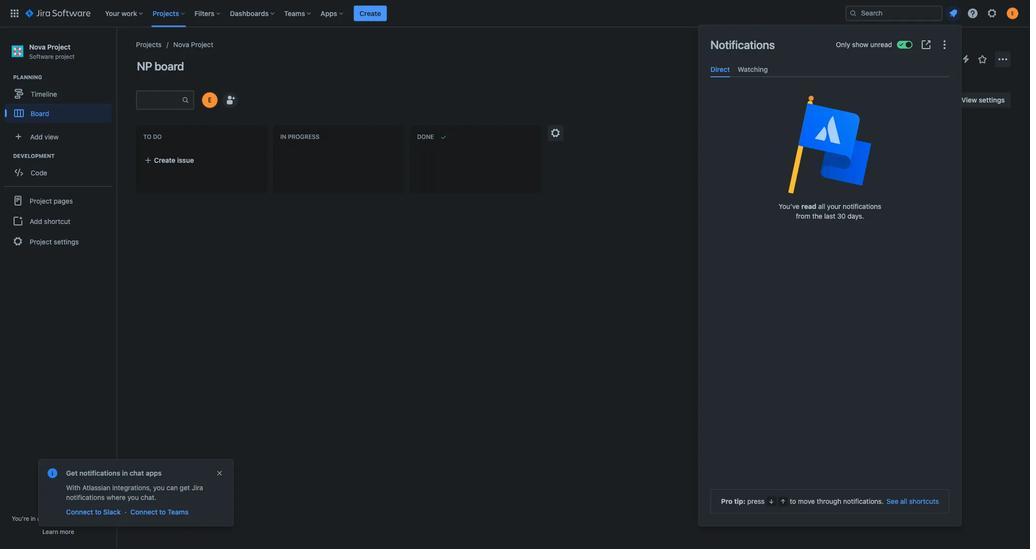 Task type: vqa. For each thing, say whether or not it's contained in the screenshot.
Nova Project Software project in the top left of the page
yes



Task type: describe. For each thing, give the bounding box(es) containing it.
you're in a team-managed project
[[12, 515, 105, 522]]

teams inside connect to teams button
[[168, 508, 189, 516]]

to move through notifications.
[[790, 497, 884, 505]]

timeline link
[[5, 84, 112, 104]]

open notifications in a new tab image
[[921, 39, 933, 51]]

development
[[13, 153, 55, 159]]

project pages
[[30, 197, 73, 205]]

timeline
[[31, 90, 57, 98]]

see all shortcuts
[[887, 497, 939, 505]]

0 horizontal spatial in
[[31, 515, 36, 522]]

chat.
[[141, 494, 156, 502]]

get notifications in chat apps
[[66, 469, 162, 477]]

add shortcut
[[30, 217, 70, 225]]

apps
[[321, 9, 337, 17]]

atlassian
[[82, 484, 111, 492]]

integrations,
[[112, 484, 152, 492]]

notifications inside all your notifications from the last 30 days.
[[843, 203, 882, 211]]

unread
[[871, 41, 893, 49]]

create for create issue
[[154, 156, 176, 164]]

notifications inside with atlassian integrations, you can get jira notifications where you chat.
[[66, 494, 105, 502]]

settings image
[[987, 8, 999, 19]]

to do
[[143, 133, 162, 140]]

do
[[153, 133, 162, 140]]

nova project link
[[173, 39, 213, 51]]

connect for connect to slack
[[66, 508, 93, 516]]

a
[[37, 515, 40, 522]]

settings for view settings
[[979, 96, 1005, 104]]

see all shortcuts button
[[887, 497, 939, 506]]

more
[[60, 528, 74, 535]]

dashboards
[[230, 9, 269, 17]]

nova project
[[173, 41, 213, 49]]

from
[[796, 212, 811, 220]]

code
[[31, 169, 47, 177]]

np board
[[137, 59, 184, 73]]

read
[[802, 203, 817, 211]]

configure board image
[[550, 127, 562, 139]]

info image
[[47, 468, 58, 479]]

move
[[799, 497, 815, 505]]

your
[[828, 203, 841, 211]]

connect to teams button
[[130, 506, 190, 518]]

jira
[[192, 484, 203, 492]]

your
[[105, 9, 120, 17]]

1 horizontal spatial you
[[153, 484, 165, 492]]

project inside project pages link
[[30, 197, 52, 205]]

sidebar navigation image
[[106, 39, 127, 58]]

where
[[107, 494, 126, 502]]

tip:
[[735, 497, 746, 505]]

through
[[817, 497, 842, 505]]

1 vertical spatial notifications
[[79, 469, 120, 477]]

search image
[[850, 9, 858, 17]]

group containing project pages
[[4, 186, 113, 255]]

board link
[[5, 104, 112, 123]]

days.
[[848, 212, 865, 220]]

get
[[180, 484, 190, 492]]

notifications dialog
[[699, 25, 962, 526]]

team-
[[42, 515, 59, 522]]

shortcuts
[[910, 497, 939, 505]]

you've
[[779, 203, 800, 211]]

project inside the nova project link
[[191, 41, 213, 49]]

view settings button
[[943, 92, 1011, 108]]

project settings link
[[4, 231, 113, 252]]

in
[[280, 133, 286, 140]]

project pages link
[[4, 190, 113, 211]]

create for create
[[360, 9, 381, 17]]

you're
[[12, 515, 29, 522]]

progress
[[288, 133, 320, 140]]

apps
[[146, 469, 162, 477]]

projects link
[[136, 39, 162, 51]]

software
[[29, 53, 54, 60]]

to
[[143, 133, 151, 140]]

to for connect to teams
[[159, 508, 166, 516]]

30
[[838, 212, 846, 220]]

appswitcher icon image
[[9, 8, 20, 19]]

all your notifications from the last 30 days.
[[796, 203, 882, 220]]

slack
[[103, 508, 121, 516]]

get
[[66, 469, 78, 477]]

learn more
[[42, 528, 74, 535]]

add view
[[30, 133, 59, 141]]

all inside all your notifications from the last 30 days.
[[819, 203, 826, 211]]

add for add view
[[30, 133, 43, 141]]

filters
[[195, 9, 215, 17]]

add for add shortcut
[[30, 217, 42, 225]]

projects for 'projects' link
[[136, 41, 162, 49]]

planning group
[[5, 73, 116, 126]]

1 horizontal spatial project
[[86, 515, 105, 522]]

view
[[44, 133, 59, 141]]

eloisefrancis23 image
[[202, 92, 218, 108]]

notifications
[[711, 38, 775, 52]]

planning
[[13, 74, 42, 81]]

help image
[[968, 8, 979, 19]]



Task type: locate. For each thing, give the bounding box(es) containing it.
add
[[30, 133, 43, 141], [30, 217, 42, 225]]

1 horizontal spatial more image
[[998, 53, 1009, 65]]

0 horizontal spatial more image
[[939, 39, 951, 51]]

add shortcut button
[[4, 211, 113, 231]]

projects button
[[150, 6, 189, 21]]

project down add shortcut
[[30, 238, 52, 246]]

connect to slack button
[[65, 506, 122, 518]]

connect to teams
[[130, 508, 189, 516]]

create left issue
[[154, 156, 176, 164]]

banner
[[0, 0, 1031, 27]]

your work button
[[102, 6, 147, 21]]

1 vertical spatial projects
[[136, 41, 162, 49]]

project inside 'nova project software project'
[[47, 43, 71, 51]]

only show unread
[[836, 41, 893, 49]]

primary element
[[6, 0, 846, 27]]

group
[[4, 186, 113, 255]]

alert
[[39, 460, 233, 526]]

0 horizontal spatial connect
[[66, 508, 93, 516]]

the
[[813, 212, 823, 220]]

0 vertical spatial you
[[153, 484, 165, 492]]

1 horizontal spatial all
[[901, 497, 908, 505]]

watching
[[738, 65, 768, 73]]

1 horizontal spatial settings
[[979, 96, 1005, 104]]

your profile and settings image
[[1007, 8, 1019, 19]]

notifications up days.
[[843, 203, 882, 211]]

0 horizontal spatial project
[[55, 53, 75, 60]]

connect down the chat. on the bottom left of the page
[[130, 508, 158, 516]]

create
[[360, 9, 381, 17], [154, 156, 176, 164]]

1 horizontal spatial to
[[159, 508, 166, 516]]

to for connect to slack
[[95, 508, 102, 516]]

board
[[155, 59, 184, 73]]

press
[[748, 497, 765, 505]]

0 horizontal spatial all
[[819, 203, 826, 211]]

create button
[[354, 6, 387, 21]]

1 vertical spatial settings
[[54, 238, 79, 246]]

0 horizontal spatial settings
[[54, 238, 79, 246]]

project inside 'nova project software project'
[[55, 53, 75, 60]]

more image right "star np board" icon
[[998, 53, 1009, 65]]

settings right view
[[979, 96, 1005, 104]]

direct
[[711, 65, 730, 73]]

0 vertical spatial create
[[360, 9, 381, 17]]

add left shortcut
[[30, 217, 42, 225]]

1 vertical spatial you
[[128, 494, 139, 502]]

all
[[819, 203, 826, 211], [901, 497, 908, 505]]

banner containing your work
[[0, 0, 1031, 27]]

chat
[[130, 469, 144, 477]]

0 vertical spatial all
[[819, 203, 826, 211]]

nova up board
[[173, 41, 189, 49]]

1 vertical spatial in
[[31, 515, 36, 522]]

view
[[962, 96, 978, 104]]

settings
[[979, 96, 1005, 104], [54, 238, 79, 246]]

apps button
[[318, 6, 347, 21]]

projects up 'projects' link
[[153, 9, 179, 17]]

work
[[121, 9, 137, 17]]

project inside project settings link
[[30, 238, 52, 246]]

1 vertical spatial project
[[86, 515, 105, 522]]

teams inside teams popup button
[[284, 9, 305, 17]]

add inside button
[[30, 217, 42, 225]]

can
[[167, 484, 178, 492]]

0 vertical spatial add
[[30, 133, 43, 141]]

learn more button
[[42, 528, 74, 536]]

add people image
[[225, 94, 236, 106]]

board
[[31, 109, 49, 117]]

planning image
[[1, 72, 13, 83]]

project down filters
[[191, 41, 213, 49]]

project up software
[[47, 43, 71, 51]]

you down integrations,
[[128, 494, 139, 502]]

nova inside 'nova project software project'
[[29, 43, 46, 51]]

create issue button
[[139, 152, 265, 169]]

you've read
[[779, 203, 817, 211]]

1 horizontal spatial connect
[[130, 508, 158, 516]]

you left can
[[153, 484, 165, 492]]

arrow up image
[[780, 498, 787, 505]]

to
[[790, 497, 797, 505], [95, 508, 102, 516], [159, 508, 166, 516]]

show
[[853, 41, 869, 49]]

project right software
[[55, 53, 75, 60]]

see
[[887, 497, 899, 505]]

notifications.
[[844, 497, 884, 505]]

np
[[137, 59, 152, 73]]

code link
[[5, 163, 112, 182]]

last
[[825, 212, 836, 220]]

pro
[[722, 497, 733, 505]]

with atlassian integrations, you can get jira notifications where you chat.
[[66, 484, 203, 502]]

project up add shortcut
[[30, 197, 52, 205]]

1 horizontal spatial create
[[360, 9, 381, 17]]

projects for projects popup button
[[153, 9, 179, 17]]

add left view
[[30, 133, 43, 141]]

teams
[[284, 9, 305, 17], [168, 508, 189, 516]]

jira software image
[[25, 8, 91, 19], [25, 8, 91, 19]]

create issue
[[154, 156, 194, 164]]

tab list
[[707, 61, 954, 77]]

all up the
[[819, 203, 826, 211]]

issue
[[177, 156, 194, 164]]

filters button
[[192, 6, 224, 21]]

2 vertical spatial notifications
[[66, 494, 105, 502]]

dismiss image
[[216, 469, 224, 477]]

shortcut
[[44, 217, 70, 225]]

0 vertical spatial notifications
[[843, 203, 882, 211]]

teams button
[[281, 6, 315, 21]]

0 horizontal spatial nova
[[29, 43, 46, 51]]

all inside button
[[901, 497, 908, 505]]

automations menu button icon image
[[961, 53, 972, 65]]

all right see
[[901, 497, 908, 505]]

tab list containing direct
[[707, 61, 954, 77]]

add inside dropdown button
[[30, 133, 43, 141]]

group by
[[809, 97, 837, 103]]

your work
[[105, 9, 137, 17]]

managed
[[59, 515, 84, 522]]

2 connect from the left
[[130, 508, 158, 516]]

in left chat
[[122, 469, 128, 477]]

with
[[66, 484, 81, 492]]

0 vertical spatial teams
[[284, 9, 305, 17]]

projects
[[153, 9, 179, 17], [136, 41, 162, 49]]

0 horizontal spatial to
[[95, 508, 102, 516]]

arrow down image
[[768, 498, 776, 505]]

settings for project settings
[[54, 238, 79, 246]]

project settings
[[30, 238, 79, 246]]

nova
[[173, 41, 189, 49], [29, 43, 46, 51]]

1 horizontal spatial nova
[[173, 41, 189, 49]]

0 vertical spatial projects
[[153, 9, 179, 17]]

star np board image
[[977, 53, 989, 65]]

notifications down atlassian
[[66, 494, 105, 502]]

by
[[830, 97, 837, 103]]

development image
[[1, 150, 13, 162]]

project right managed
[[86, 515, 105, 522]]

in left a on the left bottom of the page
[[31, 515, 36, 522]]

1 horizontal spatial teams
[[284, 9, 305, 17]]

settings inside group
[[54, 238, 79, 246]]

view settings
[[962, 96, 1005, 104]]

1 horizontal spatial in
[[122, 469, 128, 477]]

1 vertical spatial more image
[[998, 53, 1009, 65]]

alert containing get notifications in chat apps
[[39, 460, 233, 526]]

only
[[836, 41, 851, 49]]

in progress
[[280, 133, 320, 140]]

project
[[191, 41, 213, 49], [47, 43, 71, 51], [30, 197, 52, 205], [30, 238, 52, 246]]

add view button
[[6, 127, 111, 146]]

teams down can
[[168, 508, 189, 516]]

0 horizontal spatial create
[[154, 156, 176, 164]]

teams left apps
[[284, 9, 305, 17]]

direct tab panel
[[707, 77, 954, 86]]

0 vertical spatial settings
[[979, 96, 1005, 104]]

pages
[[54, 197, 73, 205]]

nova for nova project software project
[[29, 43, 46, 51]]

0 vertical spatial project
[[55, 53, 75, 60]]

more image
[[939, 39, 951, 51], [998, 53, 1009, 65]]

to inside notifications dialog
[[790, 497, 797, 505]]

more image right open notifications in a new tab icon on the right top of the page
[[939, 39, 951, 51]]

1 vertical spatial create
[[154, 156, 176, 164]]

development group
[[5, 152, 116, 185]]

create right 'apps' dropdown button on the top of page
[[360, 9, 381, 17]]

nova for nova project
[[173, 41, 189, 49]]

2 horizontal spatial to
[[790, 497, 797, 505]]

projects inside popup button
[[153, 9, 179, 17]]

create inside primary element
[[360, 9, 381, 17]]

Search this board text field
[[137, 91, 182, 109]]

learn
[[42, 528, 58, 535]]

0 vertical spatial in
[[122, 469, 128, 477]]

pro tip: press
[[722, 497, 765, 505]]

1 vertical spatial add
[[30, 217, 42, 225]]

projects up np
[[136, 41, 162, 49]]

Search field
[[846, 6, 943, 21]]

0 horizontal spatial teams
[[168, 508, 189, 516]]

settings inside button
[[979, 96, 1005, 104]]

settings down add shortcut button
[[54, 238, 79, 246]]

connect up "more"
[[66, 508, 93, 516]]

nova up software
[[29, 43, 46, 51]]

0 horizontal spatial you
[[128, 494, 139, 502]]

nova project software project
[[29, 43, 75, 60]]

1 vertical spatial all
[[901, 497, 908, 505]]

1 vertical spatial teams
[[168, 508, 189, 516]]

1 connect from the left
[[66, 508, 93, 516]]

connect for connect to teams
[[130, 508, 158, 516]]

done
[[417, 133, 434, 140]]

tab list inside notifications dialog
[[707, 61, 954, 77]]

notifications image
[[948, 8, 960, 19]]

notifications up atlassian
[[79, 469, 120, 477]]

0 vertical spatial more image
[[939, 39, 951, 51]]



